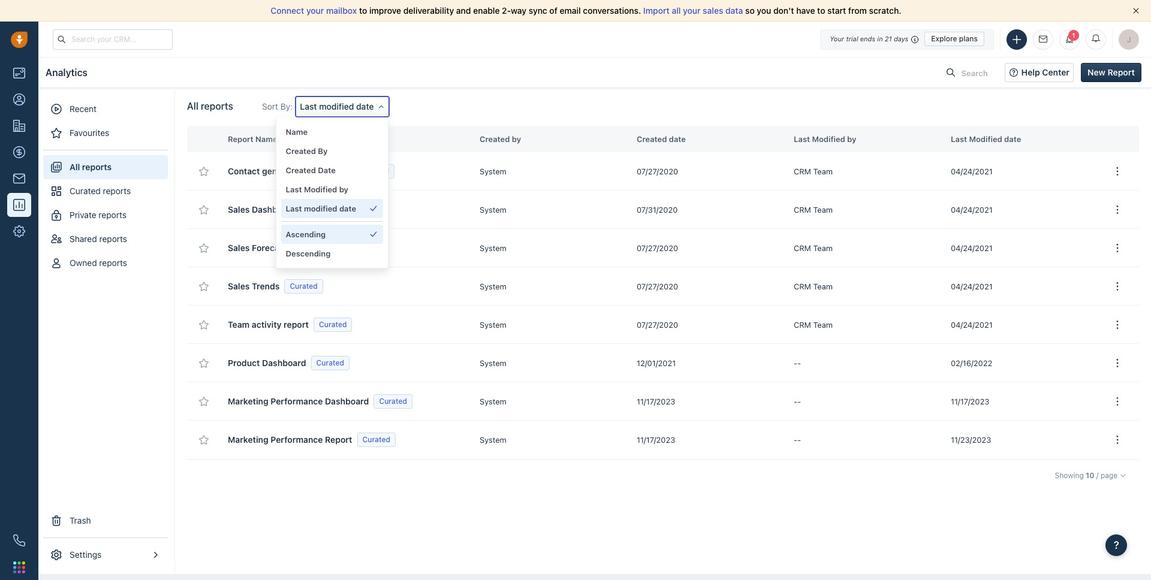 Task type: describe. For each thing, give the bounding box(es) containing it.
1 link
[[1059, 29, 1080, 49]]

enable
[[473, 5, 500, 16]]

in
[[877, 35, 883, 43]]

freshworks switcher image
[[13, 562, 25, 574]]

explore
[[931, 34, 957, 43]]

scratch.
[[869, 5, 901, 16]]

deliverability
[[403, 5, 454, 16]]

conversations.
[[583, 5, 641, 16]]

import all your sales data link
[[643, 5, 745, 16]]

so
[[745, 5, 755, 16]]

21
[[885, 35, 892, 43]]

trial
[[846, 35, 858, 43]]

1 to from the left
[[359, 5, 367, 16]]

phone image
[[13, 535, 25, 547]]

sales
[[703, 5, 723, 16]]

and
[[456, 5, 471, 16]]

1 your from the left
[[306, 5, 324, 16]]

import
[[643, 5, 670, 16]]

have
[[796, 5, 815, 16]]

days
[[894, 35, 908, 43]]

close image
[[1133, 8, 1139, 14]]



Task type: locate. For each thing, give the bounding box(es) containing it.
your left mailbox at left top
[[306, 5, 324, 16]]

data
[[725, 5, 743, 16]]

2 your from the left
[[683, 5, 701, 16]]

connect your mailbox link
[[271, 5, 359, 16]]

1
[[1072, 31, 1076, 39]]

of
[[549, 5, 557, 16]]

phone element
[[7, 529, 31, 553]]

plans
[[959, 34, 978, 43]]

1 horizontal spatial to
[[817, 5, 825, 16]]

to left 'start'
[[817, 5, 825, 16]]

start
[[827, 5, 846, 16]]

2-
[[502, 5, 511, 16]]

sync
[[529, 5, 547, 16]]

connect your mailbox to improve deliverability and enable 2-way sync of email conversations. import all your sales data so you don't have to start from scratch.
[[271, 5, 901, 16]]

way
[[511, 5, 526, 16]]

mailbox
[[326, 5, 357, 16]]

your right all
[[683, 5, 701, 16]]

improve
[[369, 5, 401, 16]]

0 horizontal spatial to
[[359, 5, 367, 16]]

to
[[359, 5, 367, 16], [817, 5, 825, 16]]

1 horizontal spatial your
[[683, 5, 701, 16]]

all
[[672, 5, 681, 16]]

your
[[830, 35, 844, 43]]

ends
[[860, 35, 875, 43]]

email
[[560, 5, 581, 16]]

Search your CRM... text field
[[53, 29, 173, 49]]

you
[[757, 5, 771, 16]]

explore plans
[[931, 34, 978, 43]]

to right mailbox at left top
[[359, 5, 367, 16]]

don't
[[773, 5, 794, 16]]

your
[[306, 5, 324, 16], [683, 5, 701, 16]]

2 to from the left
[[817, 5, 825, 16]]

explore plans link
[[925, 32, 984, 46]]

from
[[848, 5, 867, 16]]

0 horizontal spatial your
[[306, 5, 324, 16]]

connect
[[271, 5, 304, 16]]

your trial ends in 21 days
[[830, 35, 908, 43]]



Task type: vqa. For each thing, say whether or not it's contained in the screenshot.
in
yes



